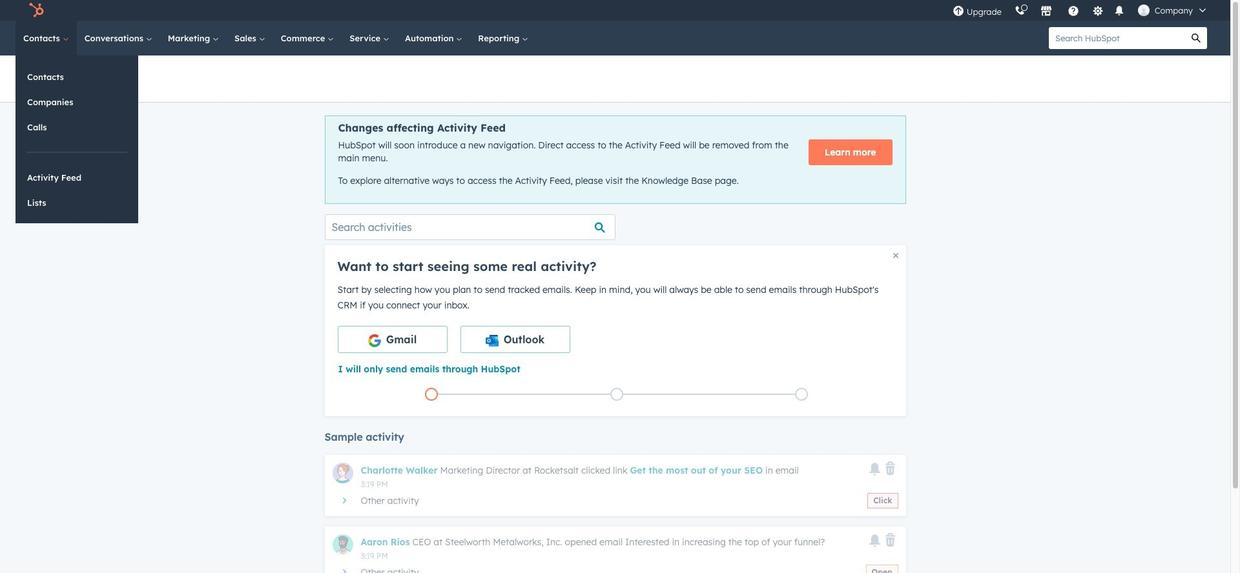 Task type: locate. For each thing, give the bounding box(es) containing it.
jacob simon image
[[1138, 5, 1150, 16]]

Search activities search field
[[325, 214, 615, 240]]

menu
[[946, 0, 1215, 21]]

None checkbox
[[337, 326, 447, 353]]

list
[[339, 385, 894, 404]]

onboarding.steps.sendtrackedemailingmail.title image
[[613, 392, 620, 399]]

Search HubSpot search field
[[1049, 27, 1185, 49]]

None checkbox
[[460, 326, 570, 353]]



Task type: vqa. For each thing, say whether or not it's contained in the screenshot.
A inside Contact Us Make It Easy For Visitors To Get In Touch With You By Adding A Contact Form To Your Website.
no



Task type: describe. For each thing, give the bounding box(es) containing it.
marketplaces image
[[1040, 6, 1052, 17]]

onboarding.steps.finalstep.title image
[[798, 392, 805, 399]]

contacts menu
[[16, 56, 138, 223]]

close image
[[893, 253, 898, 258]]



